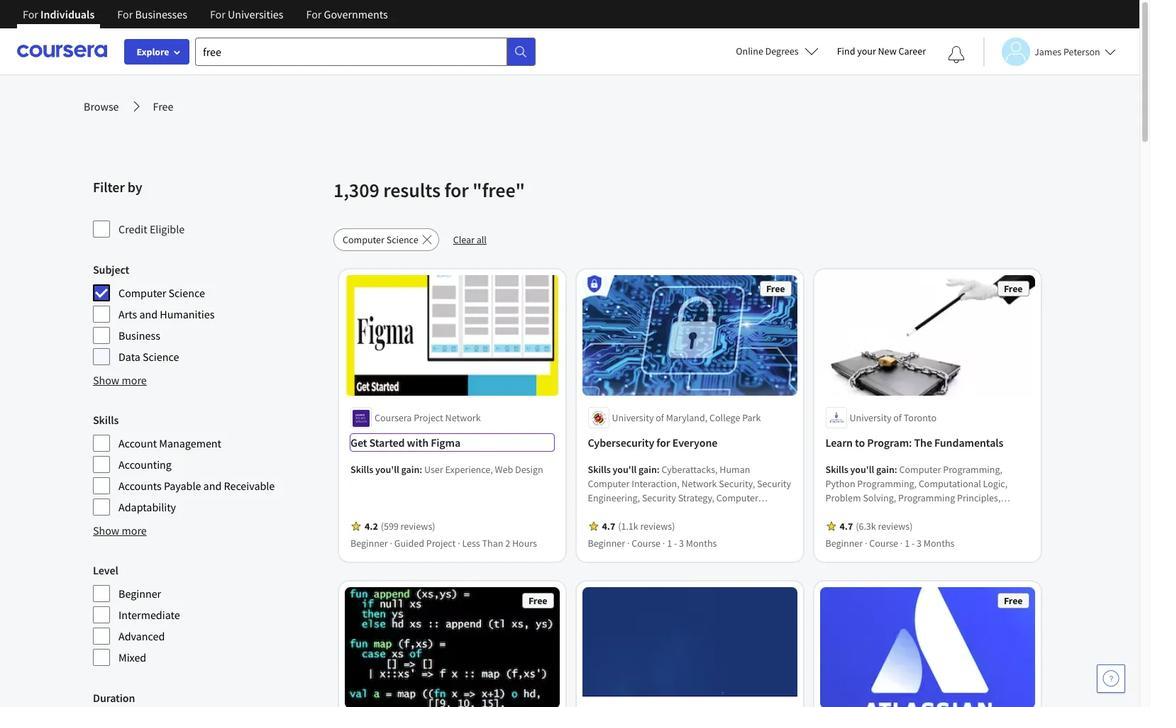 Task type: vqa. For each thing, say whether or not it's contained in the screenshot.
'degrees' to the top
no



Task type: locate. For each thing, give the bounding box(es) containing it.
programming
[[899, 492, 956, 505], [870, 507, 927, 519]]

· left the less
[[458, 538, 461, 551]]

security up risk
[[589, 507, 623, 519]]

1 for program:
[[906, 538, 911, 551]]

1 horizontal spatial computer science
[[343, 234, 419, 246]]

1 gain from the left
[[402, 464, 420, 477]]

0 vertical spatial management
[[159, 437, 222, 451]]

beginner · course · 1 - 3 months
[[589, 538, 718, 551], [826, 538, 956, 551]]

3 you'll from the left
[[851, 464, 875, 477]]

network up the get started with figma link
[[446, 412, 481, 425]]

2 show from the top
[[93, 524, 120, 538]]

show more button down data
[[93, 372, 147, 389]]

skills you'll gain : down the cybersecurity
[[589, 464, 662, 477]]

you'll up python
[[851, 464, 875, 477]]

computational up tools,
[[920, 478, 982, 491]]

security down risk
[[589, 535, 623, 548]]

help center image
[[1103, 671, 1120, 688]]

credit eligible
[[119, 222, 185, 236]]

online degrees
[[737, 45, 799, 58]]

show more for adaptability
[[93, 524, 147, 538]]

skills
[[93, 413, 119, 427], [351, 464, 374, 477], [589, 464, 612, 477], [826, 464, 849, 477]]

1 more from the top
[[122, 373, 147, 388]]

course for for
[[632, 538, 661, 551]]

beginner · course · 1 - 3 months for for
[[589, 538, 718, 551]]

2 horizontal spatial you'll
[[851, 464, 875, 477]]

coursera project network
[[375, 412, 481, 425]]

- for program:
[[913, 538, 916, 551]]

2 beginner · course · 1 - 3 months from the left
[[826, 538, 956, 551]]

skills you'll gain : for learn
[[826, 464, 900, 477]]

2 you'll from the left
[[613, 464, 637, 477]]

credit
[[119, 222, 147, 236]]

None search field
[[195, 37, 536, 66]]

computer science down 1,309 on the left of page
[[343, 234, 419, 246]]

more down the adaptability
[[122, 524, 147, 538]]

0 horizontal spatial :
[[420, 464, 423, 477]]

college
[[710, 412, 741, 425]]

computer inside button
[[343, 234, 385, 246]]

skills you'll gain : up python
[[826, 464, 900, 477]]

0 vertical spatial security,
[[720, 478, 756, 491]]

reviews) for program:
[[879, 521, 914, 534]]

4.7 left (1.1k
[[603, 521, 616, 534]]

gain
[[402, 464, 420, 477], [639, 464, 658, 477], [877, 464, 896, 477]]

design
[[516, 464, 544, 477]]

security
[[758, 478, 792, 491], [643, 492, 677, 505], [589, 507, 623, 519], [589, 535, 623, 548]]

reviews) right (6.3k
[[879, 521, 914, 534]]

1 vertical spatial show more button
[[93, 523, 147, 540]]

for left businesses
[[117, 7, 133, 21]]

1 horizontal spatial computational
[[920, 478, 982, 491]]

management, down models,
[[608, 521, 665, 534]]

show more button
[[93, 372, 147, 389], [93, 523, 147, 540]]

everyone
[[673, 436, 718, 450]]

show down data
[[93, 373, 120, 388]]

3 gain from the left
[[877, 464, 896, 477]]

show up 'level'
[[93, 524, 120, 538]]

3 for from the left
[[210, 7, 226, 21]]

0 vertical spatial show more
[[93, 373, 147, 388]]

you'll
[[376, 464, 400, 477], [613, 464, 637, 477], [851, 464, 875, 477]]

university of toronto
[[851, 412, 938, 425]]

of for program:
[[894, 412, 903, 425]]

for left individuals
[[23, 7, 38, 21]]

2 university from the left
[[851, 412, 892, 425]]

2 more from the top
[[122, 524, 147, 538]]

2 show more button from the top
[[93, 523, 147, 540]]

beginner down (6.3k
[[826, 538, 864, 551]]

0 vertical spatial and
[[139, 307, 158, 322]]

3 : from the left
[[896, 464, 898, 477]]

for
[[445, 178, 469, 203], [657, 436, 671, 450]]

university up to
[[851, 412, 892, 425]]

data
[[119, 350, 140, 364]]

reviews) up guided
[[401, 521, 436, 534]]

1 show more button from the top
[[93, 372, 147, 389]]

1 university from the left
[[613, 412, 655, 425]]

show more button down the adaptability
[[93, 523, 147, 540]]

learn to program: the fundamentals
[[826, 436, 1005, 450]]

new
[[879, 45, 897, 58]]

1 vertical spatial management
[[661, 535, 715, 548]]

: for learn to program: the fundamentals
[[896, 464, 898, 477]]

0 vertical spatial project
[[414, 412, 444, 425]]

4 for from the left
[[306, 7, 322, 21]]

1 reviews) from the left
[[401, 521, 436, 534]]

0 vertical spatial computer science
[[343, 234, 419, 246]]

2 of from the left
[[894, 412, 903, 425]]

for for governments
[[306, 7, 322, 21]]

1 show from the top
[[93, 373, 120, 388]]

0 vertical spatial show more button
[[93, 372, 147, 389]]

toronto
[[905, 412, 938, 425]]

2 - from the left
[[913, 538, 916, 551]]

1 horizontal spatial months
[[925, 538, 956, 551]]

algorithms,
[[932, 521, 980, 534]]

1 horizontal spatial management
[[661, 535, 715, 548]]

4.7 (1.1k reviews)
[[603, 521, 676, 534]]

2 · from the left
[[458, 538, 461, 551]]

1 vertical spatial project
[[427, 538, 456, 551]]

0 vertical spatial programming,
[[944, 464, 1004, 477]]

2 horizontal spatial gain
[[877, 464, 896, 477]]

3 reviews) from the left
[[879, 521, 914, 534]]

2 months from the left
[[925, 538, 956, 551]]

1 vertical spatial network
[[682, 478, 718, 491]]

beginner up intermediate
[[119, 587, 161, 601]]

months down algorithms,
[[925, 538, 956, 551]]

0 horizontal spatial reviews)
[[401, 521, 436, 534]]

0 horizontal spatial computer science
[[119, 286, 205, 300]]

course down 4.7 (6.3k reviews)
[[870, 538, 899, 551]]

- down "software"
[[675, 538, 678, 551]]

1 horizontal spatial course
[[870, 538, 899, 551]]

1 horizontal spatial beginner · course · 1 - 3 months
[[826, 538, 956, 551]]

beginner down risk
[[589, 538, 626, 551]]

1 vertical spatial more
[[122, 524, 147, 538]]

3
[[680, 538, 685, 551], [918, 538, 923, 551]]

experience,
[[446, 464, 493, 477]]

show more down the adaptability
[[93, 524, 147, 538]]

0 horizontal spatial gain
[[402, 464, 420, 477]]

0 horizontal spatial for
[[445, 178, 469, 203]]

1 vertical spatial programming,
[[858, 478, 918, 491]]

1
[[668, 538, 673, 551], [906, 538, 911, 551]]

explore button
[[124, 39, 190, 65]]

thinking, down logic,
[[987, 507, 1026, 519]]

coursera
[[375, 412, 412, 425]]

3 for everyone
[[680, 538, 685, 551]]

reviews)
[[401, 521, 436, 534], [641, 521, 676, 534], [879, 521, 914, 534]]

- for everyone
[[675, 538, 678, 551]]

0 vertical spatial network
[[446, 412, 481, 425]]

for left 'governments'
[[306, 7, 322, 21]]

gain for cybersecurity
[[639, 464, 658, 477]]

0 horizontal spatial and
[[139, 307, 158, 322]]

banner navigation
[[11, 0, 400, 39]]

for
[[23, 7, 38, 21], [117, 7, 133, 21], [210, 7, 226, 21], [306, 7, 322, 21]]

accounts payable and receivable
[[119, 479, 275, 493]]

skills you'll gain : for cybersecurity
[[589, 464, 662, 477]]

2 course from the left
[[870, 538, 899, 551]]

1 3 from the left
[[680, 538, 685, 551]]

6 · from the left
[[901, 538, 904, 551]]

1 horizontal spatial gain
[[639, 464, 658, 477]]

of up cybersecurity for everyone on the right bottom of the page
[[657, 412, 665, 425]]

network up strategy,
[[682, 478, 718, 491]]

for left universities at the left of page
[[210, 7, 226, 21]]

1 vertical spatial and
[[204, 479, 222, 493]]

2 horizontal spatial reviews)
[[879, 521, 914, 534]]

· down (6.3k
[[866, 538, 868, 551]]

for left "free"
[[445, 178, 469, 203]]

1 horizontal spatial and
[[204, 479, 222, 493]]

· down (599 at the left of the page
[[390, 538, 393, 551]]

5 · from the left
[[866, 538, 868, 551]]

gain down the program:
[[877, 464, 896, 477]]

0 horizontal spatial programming,
[[858, 478, 918, 491]]

computer science
[[343, 234, 419, 246], [119, 286, 205, 300]]

browse
[[84, 99, 119, 114]]

0 horizontal spatial beginner · course · 1 - 3 months
[[589, 538, 718, 551]]

data science
[[119, 350, 179, 364]]

2 1 from the left
[[906, 538, 911, 551]]

2 vertical spatial science
[[143, 350, 179, 364]]

1 horizontal spatial for
[[657, 436, 671, 450]]

skills up account
[[93, 413, 119, 427]]

· down 4.7 (6.3k reviews)
[[901, 538, 904, 551]]

project up with
[[414, 412, 444, 425]]

0 horizontal spatial computational
[[826, 521, 889, 534]]

cybersecurity for everyone link
[[589, 435, 792, 452]]

: down the program:
[[896, 464, 898, 477]]

show notifications image
[[949, 46, 966, 63]]

1 horizontal spatial skills you'll gain :
[[826, 464, 900, 477]]

2 : from the left
[[658, 464, 660, 477]]

university for to
[[851, 412, 892, 425]]

and down strategy,
[[707, 507, 723, 519]]

1 vertical spatial for
[[657, 436, 671, 450]]

find your new career link
[[830, 43, 934, 60]]

1 · from the left
[[390, 538, 393, 551]]

2 show more from the top
[[93, 524, 147, 538]]

· right incident
[[663, 538, 666, 551]]

of left toronto
[[894, 412, 903, 425]]

1 show more from the top
[[93, 373, 147, 388]]

career
[[899, 45, 927, 58]]

you'll for learn to program: the fundamentals
[[851, 464, 875, 477]]

the
[[915, 436, 933, 450]]

1 horizontal spatial :
[[658, 464, 660, 477]]

cyberattacks, human computer interaction, network security, security engineering, security strategy, computer security models, leadership and management, risk management, software security, computer security incident management
[[589, 464, 792, 548]]

show more for data science
[[93, 373, 147, 388]]

1 1 from the left
[[668, 538, 673, 551]]

computer
[[343, 234, 385, 246], [119, 286, 166, 300], [900, 464, 942, 477], [589, 478, 630, 491], [717, 492, 759, 505], [826, 507, 868, 519], [744, 521, 786, 534]]

1 horizontal spatial -
[[913, 538, 916, 551]]

science inside button
[[387, 234, 419, 246]]

· down (1.1k
[[628, 538, 630, 551]]

security, down "human"
[[720, 478, 756, 491]]

fundamentals
[[935, 436, 1005, 450]]

0 horizontal spatial months
[[687, 538, 718, 551]]

1 - from the left
[[675, 538, 678, 551]]

1 beginner · course · 1 - 3 months from the left
[[589, 538, 718, 551]]

for for businesses
[[117, 7, 133, 21]]

gain up the interaction,
[[639, 464, 658, 477]]

cybersecurity
[[589, 436, 655, 450]]

1 horizontal spatial you'll
[[613, 464, 637, 477]]

find
[[838, 45, 856, 58]]

management down "software"
[[661, 535, 715, 548]]

and inside the subject group
[[139, 307, 158, 322]]

4.7 up 'mathematics'
[[841, 521, 854, 534]]

security, right "software"
[[706, 521, 742, 534]]

2 gain from the left
[[639, 464, 658, 477]]

computer science up arts and humanities
[[119, 286, 205, 300]]

beginner · course · 1 - 3 months down 4.7 (1.1k reviews)
[[589, 538, 718, 551]]

- down 4.7 (6.3k reviews)
[[913, 538, 916, 551]]

project left the less
[[427, 538, 456, 551]]

1 horizontal spatial reviews)
[[641, 521, 676, 534]]

reviews) up incident
[[641, 521, 676, 534]]

0 horizontal spatial course
[[632, 538, 661, 551]]

coursera image
[[17, 40, 107, 63]]

0 horizontal spatial management,
[[608, 521, 665, 534]]

0 horizontal spatial you'll
[[376, 464, 400, 477]]

2 vertical spatial and
[[707, 507, 723, 519]]

1 horizontal spatial network
[[682, 478, 718, 491]]

0 horizontal spatial management
[[159, 437, 222, 451]]

0 vertical spatial for
[[445, 178, 469, 203]]

1 horizontal spatial thinking,
[[987, 507, 1026, 519]]

businesses
[[135, 7, 187, 21]]

beginner · course · 1 - 3 months for to
[[826, 538, 956, 551]]

: left user
[[420, 464, 423, 477]]

arts
[[119, 307, 137, 322]]

0 vertical spatial more
[[122, 373, 147, 388]]

2 4.7 from the left
[[841, 521, 854, 534]]

"free"
[[473, 178, 525, 203]]

get started with figma
[[351, 436, 461, 450]]

1 vertical spatial show
[[93, 524, 120, 538]]

for left everyone
[[657, 436, 671, 450]]

2 for from the left
[[117, 7, 133, 21]]

management inside 'skills' group
[[159, 437, 222, 451]]

1 horizontal spatial university
[[851, 412, 892, 425]]

2 horizontal spatial :
[[896, 464, 898, 477]]

0 vertical spatial show
[[93, 373, 120, 388]]

engineering,
[[589, 492, 641, 505]]

programming up tools,
[[899, 492, 956, 505]]

you'll down started
[[376, 464, 400, 477]]

2
[[506, 538, 511, 551]]

1 you'll from the left
[[376, 464, 400, 477]]

0 horizontal spatial skills you'll gain :
[[589, 464, 662, 477]]

show more button for data science
[[93, 372, 147, 389]]

and right payable
[[204, 479, 222, 493]]

1 skills you'll gain : from the left
[[589, 464, 662, 477]]

2 skills you'll gain : from the left
[[826, 464, 900, 477]]

science down results
[[387, 234, 419, 246]]

1 for from the left
[[23, 7, 38, 21]]

and right arts
[[139, 307, 158, 322]]

principles,
[[958, 492, 1002, 505]]

(599
[[381, 521, 399, 534]]

thinking, down tools,
[[891, 521, 930, 534]]

0 vertical spatial science
[[387, 234, 419, 246]]

degrees
[[766, 45, 799, 58]]

strategy,
[[679, 492, 715, 505]]

programming, up logic,
[[944, 464, 1004, 477]]

to
[[856, 436, 866, 450]]

2 3 from the left
[[918, 538, 923, 551]]

1 course from the left
[[632, 538, 661, 551]]

months down "software"
[[687, 538, 718, 551]]

skills inside group
[[93, 413, 119, 427]]

management, down "human"
[[725, 507, 782, 519]]

computer science inside the subject group
[[119, 286, 205, 300]]

network
[[446, 412, 481, 425], [682, 478, 718, 491]]

gain for learn
[[877, 464, 896, 477]]

1 vertical spatial computational
[[826, 521, 889, 534]]

beginner for learn
[[826, 538, 864, 551]]

security left python
[[758, 478, 792, 491]]

1 down "software"
[[668, 538, 673, 551]]

0 horizontal spatial -
[[675, 538, 678, 551]]

show more down data
[[93, 373, 147, 388]]

more
[[122, 373, 147, 388], [122, 524, 147, 538]]

interaction,
[[632, 478, 680, 491]]

0 horizontal spatial thinking,
[[891, 521, 930, 534]]

0 horizontal spatial 1
[[668, 538, 673, 551]]

:
[[420, 464, 423, 477], [658, 464, 660, 477], [896, 464, 898, 477]]

gain left user
[[402, 464, 420, 477]]

1 down 4.7 (6.3k reviews)
[[906, 538, 911, 551]]

incident
[[625, 535, 659, 548]]

beginner down 4.2
[[351, 538, 388, 551]]

0 horizontal spatial 3
[[680, 538, 685, 551]]

peterson
[[1064, 45, 1101, 58]]

management inside the cyberattacks, human computer interaction, network security, security engineering, security strategy, computer security models, leadership and management, risk management, software security, computer security incident management
[[661, 535, 715, 548]]

: up the interaction,
[[658, 464, 660, 477]]

0 vertical spatial programming
[[899, 492, 956, 505]]

skills up engineering,
[[589, 464, 612, 477]]

0 vertical spatial computational
[[920, 478, 982, 491]]

computational up 'mathematics'
[[826, 521, 889, 534]]

course down 4.7 (1.1k reviews)
[[632, 538, 661, 551]]

learn
[[826, 436, 854, 450]]

management
[[159, 437, 222, 451], [661, 535, 715, 548]]

university up the cybersecurity
[[613, 412, 655, 425]]

1 4.7 from the left
[[603, 521, 616, 534]]

1 horizontal spatial 3
[[918, 538, 923, 551]]

1 horizontal spatial 4.7
[[841, 521, 854, 534]]

science down business
[[143, 350, 179, 364]]

(6.3k
[[857, 521, 877, 534]]

more for adaptability
[[122, 524, 147, 538]]

0 vertical spatial management,
[[725, 507, 782, 519]]

skills group
[[93, 412, 325, 517]]

explore
[[137, 45, 169, 58]]

you'll down the cybersecurity
[[613, 464, 637, 477]]

programming down solving,
[[870, 507, 927, 519]]

subject
[[93, 263, 129, 277]]

risk
[[589, 521, 606, 534]]

1 months from the left
[[687, 538, 718, 551]]

science up the humanities
[[169, 286, 205, 300]]

0 horizontal spatial 4.7
[[603, 521, 616, 534]]

2 horizontal spatial and
[[707, 507, 723, 519]]

1 vertical spatial show more
[[93, 524, 147, 538]]

0 horizontal spatial of
[[657, 412, 665, 425]]

0 horizontal spatial university
[[613, 412, 655, 425]]

1 horizontal spatial 1
[[906, 538, 911, 551]]

management up accounts payable and receivable
[[159, 437, 222, 451]]

1 vertical spatial computer science
[[119, 286, 205, 300]]

online degrees button
[[725, 36, 830, 67]]

1 horizontal spatial of
[[894, 412, 903, 425]]

all
[[477, 234, 487, 246]]

·
[[390, 538, 393, 551], [458, 538, 461, 551], [628, 538, 630, 551], [663, 538, 666, 551], [866, 538, 868, 551], [901, 538, 904, 551]]

1 horizontal spatial programming,
[[944, 464, 1004, 477]]

security down the interaction,
[[643, 492, 677, 505]]

computational
[[920, 478, 982, 491], [826, 521, 889, 534]]

0 vertical spatial thinking,
[[987, 507, 1026, 519]]

2 reviews) from the left
[[641, 521, 676, 534]]

1 of from the left
[[657, 412, 665, 425]]

of
[[657, 412, 665, 425], [894, 412, 903, 425]]

beginner · course · 1 - 3 months down 4.7 (6.3k reviews)
[[826, 538, 956, 551]]

more down data
[[122, 373, 147, 388]]

free
[[153, 99, 174, 114], [767, 283, 786, 295], [1005, 283, 1024, 295], [529, 595, 548, 608], [1005, 595, 1024, 608]]

programming, up solving,
[[858, 478, 918, 491]]

python
[[826, 478, 856, 491]]



Task type: describe. For each thing, give the bounding box(es) containing it.
hours
[[513, 538, 537, 551]]

4.2 (599 reviews)
[[365, 521, 436, 534]]

mixed
[[119, 651, 146, 665]]

individuals
[[41, 7, 95, 21]]

reviews) for with
[[401, 521, 436, 534]]

beginner · guided project · less than 2 hours
[[351, 538, 537, 551]]

maryland,
[[667, 412, 708, 425]]

clear
[[453, 234, 475, 246]]

for for universities
[[210, 7, 226, 21]]

problem
[[826, 492, 862, 505]]

course for to
[[870, 538, 899, 551]]

your
[[858, 45, 877, 58]]

computer inside the subject group
[[119, 286, 166, 300]]

universities
[[228, 7, 284, 21]]

governments
[[324, 7, 388, 21]]

for universities
[[210, 7, 284, 21]]

filter
[[93, 178, 125, 196]]

computer science button
[[334, 229, 439, 251]]

account management
[[119, 437, 222, 451]]

for for individuals
[[23, 7, 38, 21]]

university of maryland, college park
[[613, 412, 762, 425]]

logic,
[[984, 478, 1009, 491]]

accounting
[[119, 458, 172, 472]]

months for everyone
[[687, 538, 718, 551]]

of for everyone
[[657, 412, 665, 425]]

beginner for get
[[351, 538, 388, 551]]

and inside 'skills' group
[[204, 479, 222, 493]]

4.7 for learn
[[841, 521, 854, 534]]

eligible
[[150, 222, 185, 236]]

receivable
[[224, 479, 275, 493]]

show for data science
[[93, 373, 120, 388]]

arts and humanities
[[119, 307, 215, 322]]

james peterson button
[[984, 37, 1117, 66]]

skills down get on the bottom of the page
[[351, 464, 374, 477]]

0 horizontal spatial network
[[446, 412, 481, 425]]

: for cybersecurity for everyone
[[658, 464, 660, 477]]

and inside the cyberattacks, human computer interaction, network security, security engineering, security strategy, computer security models, leadership and management, risk management, software security, computer security incident management
[[707, 507, 723, 519]]

show for adaptability
[[93, 524, 120, 538]]

get
[[351, 436, 367, 450]]

computer science inside button
[[343, 234, 419, 246]]

tools,
[[929, 507, 954, 519]]

advanced
[[119, 630, 165, 644]]

4.7 (6.3k reviews)
[[841, 521, 914, 534]]

4.7 for cybersecurity
[[603, 521, 616, 534]]

1 vertical spatial security,
[[706, 521, 742, 534]]

1,309
[[334, 178, 380, 203]]

humanities
[[160, 307, 215, 322]]

web
[[495, 464, 514, 477]]

you'll for cybersecurity for everyone
[[613, 464, 637, 477]]

solving,
[[864, 492, 897, 505]]

mathematics
[[826, 535, 880, 548]]

learn to program: the fundamentals link
[[826, 435, 1030, 452]]

clear all button
[[445, 229, 496, 251]]

months for program:
[[925, 538, 956, 551]]

business
[[119, 329, 160, 343]]

cybersecurity for everyone
[[589, 436, 718, 450]]

show more button for adaptability
[[93, 523, 147, 540]]

online
[[737, 45, 764, 58]]

human
[[721, 464, 751, 477]]

3 for program:
[[918, 538, 923, 551]]

network inside the cyberattacks, human computer interaction, network security, security engineering, security strategy, computer security models, leadership and management, risk management, software security, computer security incident management
[[682, 478, 718, 491]]

duration
[[93, 692, 135, 706]]

guided
[[395, 538, 425, 551]]

(1.1k
[[619, 521, 639, 534]]

cyberattacks,
[[662, 464, 719, 477]]

beginner for cybersecurity
[[589, 538, 626, 551]]

leadership
[[659, 507, 705, 519]]

1 horizontal spatial management,
[[725, 507, 782, 519]]

for individuals
[[23, 7, 95, 21]]

reviews) for everyone
[[641, 521, 676, 534]]

for businesses
[[117, 7, 187, 21]]

for governments
[[306, 7, 388, 21]]

1 vertical spatial programming
[[870, 507, 927, 519]]

with
[[407, 436, 429, 450]]

1 vertical spatial science
[[169, 286, 205, 300]]

level
[[93, 564, 118, 578]]

What do you want to learn? text field
[[195, 37, 508, 66]]

get started with figma link
[[351, 435, 555, 452]]

models,
[[625, 507, 657, 519]]

intermediate
[[119, 609, 180, 623]]

skills up python
[[826, 464, 849, 477]]

james peterson
[[1035, 45, 1101, 58]]

university for for
[[613, 412, 655, 425]]

adaptability
[[119, 501, 176, 515]]

park
[[743, 412, 762, 425]]

filter by
[[93, 178, 142, 196]]

clear all
[[453, 234, 487, 246]]

payable
[[164, 479, 201, 493]]

figma
[[431, 436, 461, 450]]

4.2
[[365, 521, 378, 534]]

user
[[425, 464, 444, 477]]

1 for everyone
[[668, 538, 673, 551]]

subject group
[[93, 261, 325, 366]]

4 · from the left
[[663, 538, 666, 551]]

3 · from the left
[[628, 538, 630, 551]]

account
[[119, 437, 157, 451]]

1 : from the left
[[420, 464, 423, 477]]

1,309 results for "free"
[[334, 178, 525, 203]]

1 vertical spatial thinking,
[[891, 521, 930, 534]]

more for data science
[[122, 373, 147, 388]]

1 vertical spatial management,
[[608, 521, 665, 534]]

find your new career
[[838, 45, 927, 58]]

level group
[[93, 562, 325, 667]]

less
[[463, 538, 481, 551]]

skills you'll gain : user experience, web design
[[351, 464, 544, 477]]

by
[[128, 178, 142, 196]]

beginner inside level group
[[119, 587, 161, 601]]

started
[[370, 436, 405, 450]]

james
[[1035, 45, 1062, 58]]



